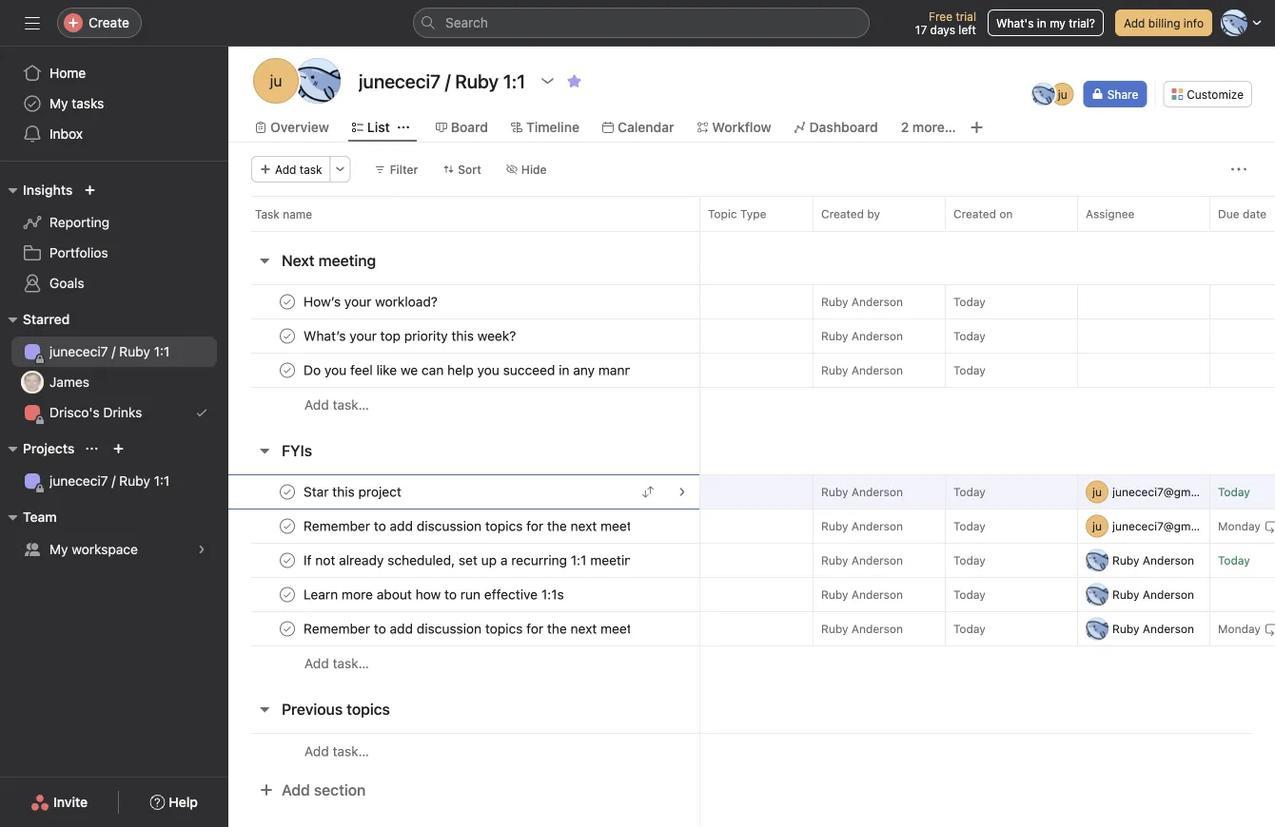 Task type: locate. For each thing, give the bounding box(es) containing it.
junececi7 / ruby 1:1 down new project or portfolio image
[[49, 473, 170, 489]]

0 vertical spatial add task… button
[[305, 395, 369, 416]]

completed checkbox inside what's your top priority this week? cell
[[276, 325, 299, 348]]

4 completed image from the top
[[276, 618, 299, 641]]

task… inside header next meeting tree grid
[[333, 397, 369, 413]]

header next meeting tree grid
[[228, 285, 1275, 423]]

1 completed image from the top
[[276, 359, 299, 382]]

hide sidebar image
[[25, 15, 40, 30]]

1 vertical spatial remember to add discussion topics for the next meeting cell
[[228, 612, 700, 647]]

remember to add discussion topics for the next meeting text field for ju
[[300, 517, 631, 536]]

add task… row
[[228, 387, 1275, 423], [228, 646, 1275, 681], [228, 734, 1275, 770]]

2 completed checkbox from the top
[[276, 359, 299, 382]]

task
[[300, 163, 322, 176]]

completed image for learn more about how to run effective 1:1s text field
[[276, 584, 299, 607]]

2 task… from the top
[[333, 656, 369, 672]]

team
[[23, 510, 57, 525]]

trial?
[[1069, 16, 1095, 29]]

add up fyis
[[305, 397, 329, 413]]

1 vertical spatial completed checkbox
[[276, 481, 299, 504]]

1 monday from the top
[[1218, 520, 1261, 533]]

more actions image up due date
[[1231, 162, 1247, 177]]

3 add task… button from the top
[[305, 742, 369, 763]]

1 vertical spatial my
[[49, 542, 68, 558]]

2 collapse task list for this section image from the top
[[257, 443, 272, 459]]

workspace
[[72, 542, 138, 558]]

my for my workspace
[[49, 542, 68, 558]]

created left on
[[954, 207, 996, 221]]

monday left repeats icon
[[1218, 623, 1261, 636]]

remember to add discussion topics for the next meeting cell up "if not already scheduled, set up a recurring 1:1 meeting in your calendar" text box
[[228, 509, 700, 544]]

ju
[[270, 72, 282, 90], [1058, 88, 1067, 101], [1092, 486, 1102, 499], [1092, 520, 1102, 533]]

completed checkbox for do you feel like we can help you succeed in any manner right now? text field
[[276, 359, 299, 382]]

collapse task list for this section image left next
[[257, 253, 272, 268]]

1 vertical spatial add task… row
[[228, 646, 1275, 681]]

completed checkbox inside if not already scheduled, set up a recurring 1:1 meeting in your calendar cell
[[276, 550, 299, 572]]

1 remember to add discussion topics for the next meeting cell from the top
[[228, 509, 700, 544]]

2 junececi7 / ruby 1:1 link from the top
[[11, 466, 217, 497]]

add
[[1124, 16, 1145, 29], [275, 163, 296, 176], [305, 397, 329, 413], [305, 656, 329, 672], [305, 744, 329, 760], [282, 782, 310, 800]]

drisco's drinks link
[[11, 398, 217, 428]]

1 vertical spatial collapse task list for this section image
[[257, 443, 272, 459]]

remember to add discussion topics for the next meeting text field for ra
[[300, 620, 631, 639]]

what's your top priority this week? cell
[[228, 319, 700, 354]]

junececi7
[[49, 344, 108, 360], [49, 473, 108, 489]]

0 vertical spatial remember to add discussion topics for the next meeting text field
[[300, 517, 631, 536]]

my left the tasks
[[49, 96, 68, 111]]

my inside 'teams' element
[[49, 542, 68, 558]]

ra
[[308, 72, 328, 90], [1036, 88, 1051, 101], [1090, 554, 1105, 568], [1090, 589, 1105, 602], [1090, 623, 1105, 636]]

completed image for ra the remember to add discussion topics for the next meeting text box
[[276, 618, 299, 641]]

1 vertical spatial add task…
[[305, 656, 369, 672]]

remove from starred image
[[566, 73, 582, 88]]

add task… button inside header next meeting tree grid
[[305, 395, 369, 416]]

1:1 up drisco's drinks link
[[154, 344, 170, 360]]

2
[[901, 119, 909, 135]]

3 add task… from the top
[[305, 744, 369, 760]]

insights element
[[0, 173, 228, 303]]

add task… up section
[[305, 744, 369, 760]]

more actions image right task
[[335, 164, 346, 175]]

see details, my workspace image
[[196, 544, 207, 556]]

0 vertical spatial junececi7 / ruby 1:1 link
[[11, 337, 217, 367]]

/ inside starred element
[[112, 344, 116, 360]]

board
[[451, 119, 488, 135]]

/ up drisco's drinks link
[[112, 344, 116, 360]]

completed checkbox inside the star this project cell
[[276, 481, 299, 504]]

starred element
[[0, 303, 228, 432]]

1 horizontal spatial created
[[954, 207, 996, 221]]

more actions image
[[1231, 162, 1247, 177], [335, 164, 346, 175]]

0 vertical spatial add task…
[[305, 397, 369, 413]]

3 completed image from the top
[[276, 481, 299, 504]]

completed image for 'how's your workload?' text box
[[276, 291, 299, 314]]

1:1 inside projects element
[[154, 473, 170, 489]]

2 more… button
[[901, 117, 956, 138]]

2 add task… button from the top
[[305, 654, 369, 675]]

2 my from the top
[[49, 542, 68, 558]]

completed checkbox for learn more about how to run effective 1:1s text field
[[276, 584, 299, 607]]

0 horizontal spatial created
[[821, 207, 864, 221]]

2 vertical spatial completed checkbox
[[276, 515, 299, 538]]

monday for ruby anderson
[[1218, 623, 1261, 636]]

1 completed checkbox from the top
[[276, 325, 299, 348]]

2 created from the left
[[954, 207, 996, 221]]

1 task… from the top
[[333, 397, 369, 413]]

Remember to add discussion topics for the next meeting text field
[[300, 517, 631, 536], [300, 620, 631, 639]]

3 completed checkbox from the top
[[276, 515, 299, 538]]

junececi7 / ruby 1:1 link down new project or portfolio image
[[11, 466, 217, 497]]

1 junececi7 / ruby 1:1 from the top
[[49, 344, 170, 360]]

0 vertical spatial junececi7 / ruby 1:1
[[49, 344, 170, 360]]

junececi7 / ruby 1:1 for junececi7 / ruby 1:1 "link" within starred element
[[49, 344, 170, 360]]

4 completed checkbox from the top
[[276, 584, 299, 607]]

add inside 'add section' button
[[282, 782, 310, 800]]

2 vertical spatial task…
[[333, 744, 369, 760]]

completed image inside the do you feel like we can help you succeed in any manner right now? cell
[[276, 359, 299, 382]]

junececi7 / ruby 1:1 up james
[[49, 344, 170, 360]]

reporting link
[[11, 207, 217, 238]]

2 remember to add discussion topics for the next meeting cell from the top
[[228, 612, 700, 647]]

new image
[[84, 185, 96, 196]]

1 vertical spatial remember to add discussion topics for the next meeting text field
[[300, 620, 631, 639]]

2 completed image from the top
[[276, 325, 299, 348]]

1:1 inside starred element
[[154, 344, 170, 360]]

task… for second add task… row from the top of the page
[[333, 656, 369, 672]]

remember to add discussion topics for the next meeting cell
[[228, 509, 700, 544], [228, 612, 700, 647]]

1 vertical spatial /
[[112, 473, 116, 489]]

overview
[[270, 119, 329, 135]]

4 completed image from the top
[[276, 515, 299, 538]]

add task…
[[305, 397, 369, 413], [305, 656, 369, 672], [305, 744, 369, 760]]

ra for first completed checkbox from the bottom of the page
[[1090, 623, 1105, 636]]

add tab image
[[969, 120, 985, 135]]

0 vertical spatial my
[[49, 96, 68, 111]]

overview link
[[255, 117, 329, 138]]

2 monday from the top
[[1218, 623, 1261, 636]]

2 junececi7 / ruby 1:1 from the top
[[49, 473, 170, 489]]

2 vertical spatial add task… row
[[228, 734, 1275, 770]]

row
[[228, 196, 1275, 231], [251, 230, 1275, 232], [228, 285, 1275, 320], [228, 319, 1275, 354], [228, 353, 1275, 388], [228, 475, 1275, 510], [228, 509, 1275, 544], [228, 543, 1275, 579], [228, 578, 1275, 613], [228, 612, 1275, 647]]

my tasks
[[49, 96, 104, 111]]

junececi7 up james
[[49, 344, 108, 360]]

What's your top priority this week? text field
[[300, 327, 522, 346]]

1 vertical spatial monday
[[1218, 623, 1261, 636]]

completed image for do you feel like we can help you succeed in any manner right now? text field
[[276, 359, 299, 382]]

1 vertical spatial add task… button
[[305, 654, 369, 675]]

inbox
[[49, 126, 83, 142]]

junececi7 / ruby 1:1 inside projects element
[[49, 473, 170, 489]]

drinks
[[103, 405, 142, 421]]

add task… button
[[305, 395, 369, 416], [305, 654, 369, 675], [305, 742, 369, 763]]

1 add task… from the top
[[305, 397, 369, 413]]

1 remember to add discussion topics for the next meeting text field from the top
[[300, 517, 631, 536]]

junececi7 / ruby 1:1 link inside starred element
[[11, 337, 217, 367]]

junececi7 inside projects element
[[49, 473, 108, 489]]

2 remember to add discussion topics for the next meeting text field from the top
[[300, 620, 631, 639]]

junececi7 / ruby 1:1
[[49, 344, 170, 360], [49, 473, 170, 489]]

1 completed image from the top
[[276, 291, 299, 314]]

my workspace
[[49, 542, 138, 558]]

sort button
[[434, 156, 490, 183]]

2 completed checkbox from the top
[[276, 481, 299, 504]]

completed image inside how's your workload? cell
[[276, 291, 299, 314]]

add task… button up section
[[305, 742, 369, 763]]

my
[[49, 96, 68, 111], [49, 542, 68, 558]]

1 add task… row from the top
[[228, 387, 1275, 423]]

create button
[[57, 8, 142, 38]]

add task… button for third add task… row from the top of the page
[[305, 742, 369, 763]]

add task… button up fyis
[[305, 395, 369, 416]]

global element
[[0, 47, 228, 161]]

0 vertical spatial remember to add discussion topics for the next meeting cell
[[228, 509, 700, 544]]

next meeting button
[[282, 244, 376, 278]]

completed image
[[276, 359, 299, 382], [276, 550, 299, 572], [276, 584, 299, 607], [276, 618, 299, 641]]

add task… button inside header fyis tree grid
[[305, 654, 369, 675]]

0 vertical spatial add task… row
[[228, 387, 1275, 423]]

star this project cell
[[228, 475, 700, 510]]

17
[[915, 23, 927, 36]]

add up previous
[[305, 656, 329, 672]]

completed checkbox for the what's your top priority this week? text box in the top of the page
[[276, 325, 299, 348]]

remember to add discussion topics for the next meeting cell down learn more about how to run effective 1:1s text field
[[228, 612, 700, 647]]

0 horizontal spatial more actions image
[[335, 164, 346, 175]]

completed checkbox inside learn more about how to run effective 1:1s cell
[[276, 584, 299, 607]]

move tasks between sections image
[[642, 487, 654, 498]]

3 completed image from the top
[[276, 584, 299, 607]]

customize
[[1187, 88, 1244, 101]]

ra for completed checkbox inside the if not already scheduled, set up a recurring 1:1 meeting in your calendar cell
[[1090, 554, 1105, 568]]

2 / from the top
[[112, 473, 116, 489]]

hide button
[[498, 156, 555, 183]]

0 vertical spatial 1:1
[[154, 344, 170, 360]]

add task… button up previous topics button
[[305, 654, 369, 675]]

ruby
[[821, 295, 848, 309], [821, 330, 848, 343], [119, 344, 150, 360], [821, 364, 848, 377], [119, 473, 150, 489], [821, 486, 848, 499], [821, 520, 848, 533], [821, 554, 848, 568], [1112, 554, 1140, 568], [821, 589, 848, 602], [1112, 589, 1140, 602], [821, 623, 848, 636], [1112, 623, 1140, 636]]

monday left repeats image
[[1218, 520, 1261, 533]]

meeting
[[318, 252, 376, 270]]

— button
[[700, 475, 813, 510]]

2 completed image from the top
[[276, 550, 299, 572]]

junececi7 inside starred element
[[49, 344, 108, 360]]

name
[[283, 207, 312, 221]]

3 completed checkbox from the top
[[276, 550, 299, 572]]

date
[[1243, 207, 1267, 221]]

how's your workload? cell
[[228, 285, 700, 320]]

1 junececi7@gmail.com from the top
[[1112, 486, 1229, 499]]

1 vertical spatial junececi7
[[49, 473, 108, 489]]

james
[[49, 374, 89, 390]]

0 vertical spatial task…
[[333, 397, 369, 413]]

show options, current sort, top image
[[86, 443, 97, 455]]

what's
[[996, 16, 1034, 29]]

junececi7 / ruby 1:1 inside starred element
[[49, 344, 170, 360]]

completed image for the what's your top priority this week? text box in the top of the page
[[276, 325, 299, 348]]

projects element
[[0, 432, 228, 501]]

3 add task… row from the top
[[228, 734, 1275, 770]]

timeline
[[526, 119, 579, 135]]

task… up 'star this project' text box on the bottom left of the page
[[333, 397, 369, 413]]

1 add task… button from the top
[[305, 395, 369, 416]]

1 1:1 from the top
[[154, 344, 170, 360]]

2 vertical spatial add task… button
[[305, 742, 369, 763]]

2 vertical spatial add task…
[[305, 744, 369, 760]]

completed checkbox inside how's your workload? cell
[[276, 291, 299, 314]]

add task… up fyis
[[305, 397, 369, 413]]

task… for third add task… row from the top of the page
[[333, 744, 369, 760]]

1 vertical spatial junececi7 / ruby 1:1
[[49, 473, 170, 489]]

completed image inside what's your top priority this week? cell
[[276, 325, 299, 348]]

add inside header next meeting tree grid
[[305, 397, 329, 413]]

0 vertical spatial junececi7
[[49, 344, 108, 360]]

completed image inside learn more about how to run effective 1:1s cell
[[276, 584, 299, 607]]

add left billing
[[1124, 16, 1145, 29]]

my down 'team'
[[49, 542, 68, 558]]

/ down new project or portfolio image
[[112, 473, 116, 489]]

add task… inside header next meeting tree grid
[[305, 397, 369, 413]]

None text field
[[354, 64, 530, 98]]

ra for completed checkbox inside learn more about how to run effective 1:1s cell
[[1090, 589, 1105, 602]]

2 1:1 from the top
[[154, 473, 170, 489]]

1 completed checkbox from the top
[[276, 291, 299, 314]]

my inside global element
[[49, 96, 68, 111]]

add task… inside header fyis tree grid
[[305, 656, 369, 672]]

junececi7 down show options, current sort, top icon
[[49, 473, 108, 489]]

today
[[954, 295, 986, 309], [954, 330, 986, 343], [954, 364, 986, 377], [954, 486, 986, 499], [1218, 486, 1250, 499], [954, 520, 986, 533], [954, 554, 986, 568], [1218, 554, 1250, 568], [954, 589, 986, 602], [954, 623, 986, 636]]

remember to add discussion topics for the next meeting cell for ra
[[228, 612, 700, 647]]

add section button
[[251, 774, 373, 808]]

completed image inside if not already scheduled, set up a recurring 1:1 meeting in your calendar cell
[[276, 550, 299, 572]]

1 vertical spatial junececi7@gmail.com
[[1112, 520, 1229, 533]]

3 task… from the top
[[333, 744, 369, 760]]

dashboard
[[809, 119, 878, 135]]

1 vertical spatial 1:1
[[154, 473, 170, 489]]

Completed checkbox
[[276, 325, 299, 348], [276, 359, 299, 382], [276, 550, 299, 572], [276, 584, 299, 607], [276, 618, 299, 641]]

0 vertical spatial collapse task list for this section image
[[257, 253, 272, 268]]

home link
[[11, 58, 217, 88]]

add task… for 1st add task… row
[[305, 397, 369, 413]]

completed image for "if not already scheduled, set up a recurring 1:1 meeting in your calendar" text box
[[276, 550, 299, 572]]

5 completed checkbox from the top
[[276, 618, 299, 641]]

completed checkbox inside the do you feel like we can help you succeed in any manner right now? cell
[[276, 359, 299, 382]]

collapse task list for this section image
[[257, 702, 272, 718]]

0 vertical spatial junececi7@gmail.com
[[1112, 486, 1229, 499]]

left
[[959, 23, 976, 36]]

0 vertical spatial completed checkbox
[[276, 291, 299, 314]]

filter
[[390, 163, 418, 176]]

/ inside projects element
[[112, 473, 116, 489]]

ja
[[26, 376, 39, 389]]

2 junececi7 from the top
[[49, 473, 108, 489]]

what's in my trial?
[[996, 16, 1095, 29]]

1 vertical spatial task…
[[333, 656, 369, 672]]

do you feel like we can help you succeed in any manner right now? cell
[[228, 353, 700, 388]]

created left by
[[821, 207, 864, 221]]

task… up previous topics button
[[333, 656, 369, 672]]

portfolios
[[49, 245, 108, 261]]

remember to add discussion topics for the next meeting text field down learn more about how to run effective 1:1s cell
[[300, 620, 631, 639]]

/
[[112, 344, 116, 360], [112, 473, 116, 489]]

task… inside header fyis tree grid
[[333, 656, 369, 672]]

junececi7@gmail.com
[[1112, 486, 1229, 499], [1112, 520, 1229, 533]]

created for created on
[[954, 207, 996, 221]]

add left task
[[275, 163, 296, 176]]

junececi7 for junececi7 / ruby 1:1 "link" within starred element
[[49, 344, 108, 360]]

1 collapse task list for this section image from the top
[[257, 253, 272, 268]]

0 vertical spatial monday
[[1218, 520, 1261, 533]]

days
[[930, 23, 955, 36]]

1:1 up 'teams' element
[[154, 473, 170, 489]]

1 created from the left
[[821, 207, 864, 221]]

—
[[712, 487, 720, 498]]

insights button
[[0, 179, 73, 202]]

add task… up previous topics button
[[305, 656, 369, 672]]

workflow link
[[697, 117, 771, 138]]

next
[[282, 252, 315, 270]]

2 add task… from the top
[[305, 656, 369, 672]]

remember to add discussion topics for the next meeting text field up "if not already scheduled, set up a recurring 1:1 meeting in your calendar" text box
[[300, 517, 631, 536]]

junececi7 / ruby 1:1 link up james
[[11, 337, 217, 367]]

Completed checkbox
[[276, 291, 299, 314], [276, 481, 299, 504], [276, 515, 299, 538]]

in
[[1037, 16, 1047, 29]]

completed image
[[276, 291, 299, 314], [276, 325, 299, 348], [276, 481, 299, 504], [276, 515, 299, 538]]

1 / from the top
[[112, 344, 116, 360]]

1 junececi7 / ruby 1:1 link from the top
[[11, 337, 217, 367]]

created
[[821, 207, 864, 221], [954, 207, 996, 221]]

1 junececi7 from the top
[[49, 344, 108, 360]]

goals
[[49, 275, 84, 291]]

If not already scheduled, set up a recurring 1:1 meeting in your calendar text field
[[300, 551, 631, 570]]

task… up section
[[333, 744, 369, 760]]

1 my from the top
[[49, 96, 68, 111]]

topic type
[[708, 207, 766, 221]]

add left section
[[282, 782, 310, 800]]

list link
[[352, 117, 390, 138]]

1:1
[[154, 344, 170, 360], [154, 473, 170, 489]]

header fyis tree grid
[[228, 475, 1275, 681]]

0 vertical spatial /
[[112, 344, 116, 360]]

trial
[[956, 10, 976, 23]]

1 vertical spatial junececi7 / ruby 1:1 link
[[11, 466, 217, 497]]

collapse task list for this section image
[[257, 253, 272, 268], [257, 443, 272, 459]]

add task… button for second add task… row from the top of the page
[[305, 654, 369, 675]]

timeline link
[[511, 117, 579, 138]]

collapse task list for this section image left fyis
[[257, 443, 272, 459]]

search list box
[[413, 8, 870, 38]]



Task type: describe. For each thing, give the bounding box(es) containing it.
add task
[[275, 163, 322, 176]]

2 more…
[[901, 119, 956, 135]]

add up 'add section' button
[[305, 744, 329, 760]]

my tasks link
[[11, 88, 217, 119]]

fyis button
[[282, 434, 312, 468]]

show options image
[[540, 73, 555, 88]]

junececi7 / ruby 1:1 for junececi7 / ruby 1:1 "link" inside projects element
[[49, 473, 170, 489]]

due
[[1218, 207, 1240, 221]]

remember to add discussion topics for the next meeting cell for ju
[[228, 509, 700, 544]]

add task button
[[251, 156, 331, 183]]

add task… for second add task… row from the top of the page
[[305, 656, 369, 672]]

projects
[[23, 441, 75, 457]]

repeats image
[[1265, 622, 1275, 637]]

drisco's
[[49, 405, 100, 421]]

details image
[[677, 487, 688, 498]]

1 horizontal spatial more actions image
[[1231, 162, 1247, 177]]

my for my tasks
[[49, 96, 68, 111]]

starred
[[23, 312, 70, 327]]

tab actions image
[[398, 122, 409, 133]]

my
[[1050, 16, 1066, 29]]

calendar
[[618, 119, 674, 135]]

due date
[[1218, 207, 1267, 221]]

next meeting
[[282, 252, 376, 270]]

Learn more about how to run effective 1:1s text field
[[300, 586, 570, 605]]

on
[[999, 207, 1013, 221]]

share
[[1107, 88, 1138, 101]]

by
[[867, 207, 880, 221]]

add task… button for 1st add task… row
[[305, 395, 369, 416]]

fyis
[[282, 442, 312, 460]]

/ for junececi7 / ruby 1:1 "link" inside projects element
[[112, 473, 116, 489]]

tasks
[[72, 96, 104, 111]]

team button
[[0, 506, 57, 529]]

topics
[[347, 701, 390, 719]]

junececi7 / ruby 1:1 link inside projects element
[[11, 466, 217, 497]]

completed checkbox for "if not already scheduled, set up a recurring 1:1 meeting in your calendar" text box
[[276, 550, 299, 572]]

task name
[[255, 207, 312, 221]]

help
[[169, 795, 198, 811]]

board link
[[436, 117, 488, 138]]

list
[[367, 119, 390, 135]]

add billing info button
[[1115, 10, 1212, 36]]

add inside header fyis tree grid
[[305, 656, 329, 672]]

invite
[[53, 795, 88, 811]]

completed checkbox for 'star this project' text box on the bottom left of the page
[[276, 481, 299, 504]]

billing
[[1148, 16, 1180, 29]]

completed checkbox for 'how's your workload?' text box
[[276, 291, 299, 314]]

/ for junececi7 / ruby 1:1 "link" within starred element
[[112, 344, 116, 360]]

search
[[445, 15, 488, 30]]

goals link
[[11, 268, 217, 299]]

create
[[88, 15, 129, 30]]

2 junececi7@gmail.com from the top
[[1112, 520, 1229, 533]]

share button
[[1084, 81, 1147, 108]]

customize button
[[1163, 81, 1252, 108]]

projects button
[[0, 438, 75, 461]]

topic
[[708, 207, 737, 221]]

search button
[[413, 8, 870, 38]]

portfolios link
[[11, 238, 217, 268]]

starred button
[[0, 308, 70, 331]]

hide
[[521, 163, 547, 176]]

row containing task name
[[228, 196, 1275, 231]]

if not already scheduled, set up a recurring 1:1 meeting in your calendar cell
[[228, 543, 700, 579]]

insights
[[23, 182, 73, 198]]

task… for 1st add task… row
[[333, 397, 369, 413]]

completed image for 'star this project' text box on the bottom left of the page
[[276, 481, 299, 504]]

drisco's drinks
[[49, 405, 142, 421]]

free
[[929, 10, 953, 23]]

help button
[[137, 786, 210, 820]]

monday for junececi7@gmail.com
[[1218, 520, 1261, 533]]

free trial 17 days left
[[915, 10, 976, 36]]

filter button
[[366, 156, 427, 183]]

dashboard link
[[794, 117, 878, 138]]

calendar link
[[602, 117, 674, 138]]

info
[[1184, 16, 1204, 29]]

add inside add task button
[[275, 163, 296, 176]]

ruby inside projects element
[[119, 473, 150, 489]]

created on
[[954, 207, 1013, 221]]

ruby inside starred element
[[119, 344, 150, 360]]

Do you feel like we can help you succeed in any manner right now? text field
[[300, 361, 631, 380]]

home
[[49, 65, 86, 81]]

collapse task list for this section image for fyis
[[257, 443, 272, 459]]

previous topics
[[282, 701, 390, 719]]

type
[[740, 207, 766, 221]]

more…
[[913, 119, 956, 135]]

new project or portfolio image
[[113, 443, 124, 455]]

my workspace link
[[11, 535, 217, 565]]

previous topics button
[[282, 693, 390, 727]]

add task… for third add task… row from the top of the page
[[305, 744, 369, 760]]

How's your workload? text field
[[300, 293, 443, 312]]

section
[[314, 782, 366, 800]]

invite button
[[18, 786, 100, 820]]

2 add task… row from the top
[[228, 646, 1275, 681]]

Star this project text field
[[300, 483, 407, 502]]

1:1 for junececi7 / ruby 1:1 "link" inside projects element
[[154, 473, 170, 489]]

workflow
[[712, 119, 771, 135]]

learn more about how to run effective 1:1s cell
[[228, 578, 700, 613]]

1:1 for junececi7 / ruby 1:1 "link" within starred element
[[154, 344, 170, 360]]

add inside button
[[1124, 16, 1145, 29]]

what's in my trial? button
[[988, 10, 1104, 36]]

collapse task list for this section image for next meeting
[[257, 253, 272, 268]]

inbox link
[[11, 119, 217, 149]]

repeats image
[[1265, 519, 1275, 534]]

sort
[[458, 163, 481, 176]]

add section
[[282, 782, 366, 800]]

assignee
[[1086, 207, 1135, 221]]

teams element
[[0, 501, 228, 569]]

completed checkbox for the remember to add discussion topics for the next meeting text box for ju
[[276, 515, 299, 538]]

task
[[255, 207, 280, 221]]

junececi7 for junececi7 / ruby 1:1 "link" inside projects element
[[49, 473, 108, 489]]

created for created by
[[821, 207, 864, 221]]



Task type: vqa. For each thing, say whether or not it's contained in the screenshot.
Remember To Add Discussion Topics For The Next Meeting 'text field' to the top
yes



